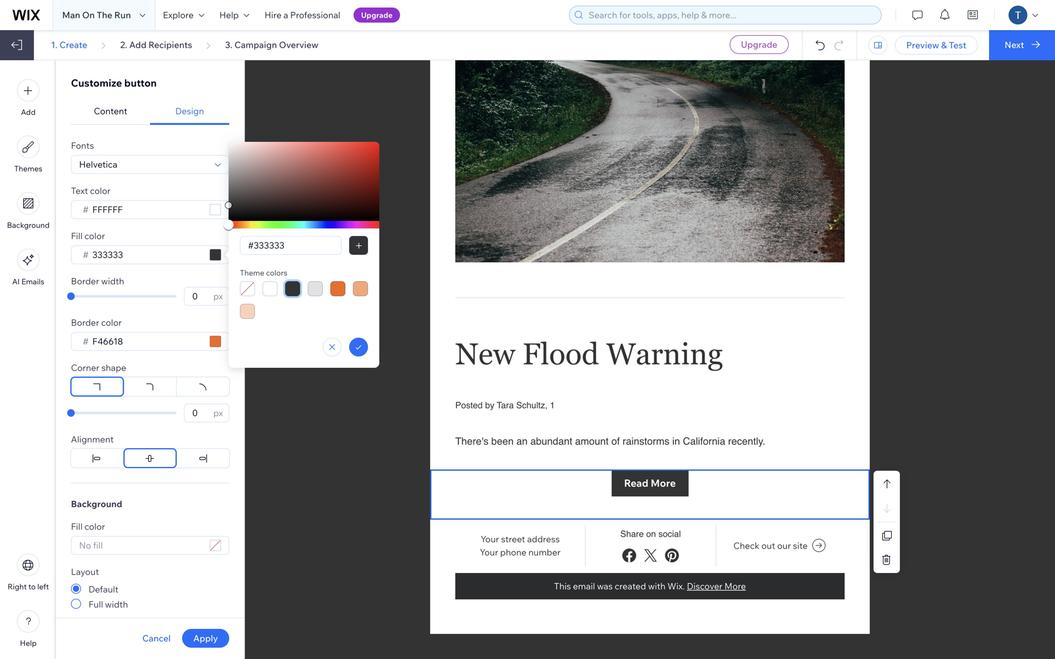 Task type: vqa. For each thing, say whether or not it's contained in the screenshot.
the Flood
yes



Task type: locate. For each thing, give the bounding box(es) containing it.
right to left button
[[8, 554, 49, 592]]

fill
[[71, 231, 83, 242], [71, 522, 83, 533]]

0 vertical spatial background
[[7, 221, 50, 230]]

1. create
[[51, 39, 87, 50]]

number
[[529, 547, 561, 558]]

help down "right to left"
[[20, 639, 37, 649]]

explore
[[163, 9, 194, 20]]

1 vertical spatial add
[[21, 107, 36, 117]]

check out our site link
[[734, 539, 827, 554]]

1 px from the top
[[213, 291, 223, 302]]

0 vertical spatial fill
[[71, 231, 83, 242]]

fonts
[[71, 140, 94, 151]]

new flood warning
[[456, 337, 723, 372]]

0 horizontal spatial help
[[20, 639, 37, 649]]

# for border
[[83, 336, 89, 347]]

border color
[[71, 317, 122, 328]]

fill down text
[[71, 231, 83, 242]]

upgrade down "search for tools, apps, help & more..." field at the top
[[741, 39, 778, 50]]

right to left
[[8, 583, 49, 592]]

0 vertical spatial your
[[481, 534, 499, 545]]

button
[[124, 77, 157, 89]]

3 # from the top
[[83, 336, 89, 347]]

background
[[7, 221, 50, 230], [71, 499, 122, 510]]

1 fill color from the top
[[71, 231, 105, 242]]

0 horizontal spatial help button
[[17, 611, 40, 649]]

tab list
[[71, 98, 229, 125]]

emails
[[21, 277, 44, 287]]

content button
[[71, 98, 150, 125]]

default
[[89, 584, 118, 595]]

1 vertical spatial fill
[[71, 522, 83, 533]]

shape
[[101, 363, 126, 374]]

1 border from the top
[[71, 276, 99, 287]]

read
[[625, 477, 649, 490]]

0 vertical spatial help
[[220, 9, 239, 20]]

hire a professional
[[265, 9, 341, 20]]

upgrade button
[[354, 8, 400, 23], [730, 35, 789, 54]]

1.
[[51, 39, 58, 50]]

content
[[94, 106, 127, 117]]

tara
[[497, 401, 514, 411]]

share
[[621, 529, 644, 539]]

colors
[[266, 268, 288, 278]]

add inside button
[[21, 107, 36, 117]]

1 horizontal spatial upgrade button
[[730, 35, 789, 54]]

0 vertical spatial help button
[[212, 0, 257, 30]]

add right 2.
[[129, 39, 147, 50]]

phone
[[501, 547, 527, 558]]

width up border color
[[101, 276, 124, 287]]

border up border color
[[71, 276, 99, 287]]

1 vertical spatial fill color
[[71, 522, 105, 533]]

posted
[[456, 401, 483, 411]]

width down default
[[105, 600, 128, 611]]

# down border color
[[83, 336, 89, 347]]

border for border color
[[71, 317, 99, 328]]

1 vertical spatial help
[[20, 639, 37, 649]]

px
[[213, 291, 223, 302], [213, 408, 223, 419]]

ai
[[12, 277, 20, 287]]

your left street
[[481, 534, 499, 545]]

no fill field up shape
[[89, 333, 206, 351]]

color right text
[[90, 185, 111, 196]]

street
[[501, 534, 525, 545]]

tab list containing content
[[71, 98, 229, 125]]

your street address your phone number
[[480, 534, 561, 558]]

0 horizontal spatial add
[[21, 107, 36, 117]]

your left phone
[[480, 547, 499, 558]]

1
[[550, 401, 555, 411]]

fill color
[[71, 231, 105, 242], [71, 522, 105, 533]]

themes
[[14, 164, 42, 173]]

help button down "right to left"
[[17, 611, 40, 649]]

address
[[527, 534, 560, 545]]

upgrade
[[361, 10, 393, 20], [741, 39, 778, 50]]

2 border from the top
[[71, 317, 99, 328]]

corner shape
[[71, 363, 126, 374]]

share on x (twitter) image
[[642, 547, 660, 565]]

run
[[114, 9, 131, 20]]

add up themes 'button'
[[21, 107, 36, 117]]

1 horizontal spatial help
[[220, 9, 239, 20]]

california
[[683, 436, 726, 448]]

# down text color
[[83, 204, 89, 215]]

customize button
[[71, 77, 157, 89]]

theme
[[240, 268, 265, 278]]

0 vertical spatial border
[[71, 276, 99, 287]]

abundant
[[531, 436, 573, 448]]

0 vertical spatial width
[[101, 276, 124, 287]]

help button up "3."
[[212, 0, 257, 30]]

1 vertical spatial border
[[71, 317, 99, 328]]

fill color down text color
[[71, 231, 105, 242]]

0 vertical spatial fill color
[[71, 231, 105, 242]]

# up border width
[[83, 249, 89, 260]]

fill color up layout
[[71, 522, 105, 533]]

width for border width
[[101, 276, 124, 287]]

by
[[485, 401, 495, 411]]

0 vertical spatial upgrade button
[[354, 8, 400, 23]]

1 vertical spatial px
[[213, 408, 223, 419]]

2 # from the top
[[83, 249, 89, 260]]

next
[[1005, 39, 1025, 50]]

No fill field
[[89, 201, 206, 219], [244, 237, 337, 255], [89, 333, 206, 351], [75, 537, 206, 555]]

no fill field up default
[[75, 537, 206, 555]]

None text field
[[189, 288, 210, 305], [189, 405, 210, 422], [189, 288, 210, 305], [189, 405, 210, 422]]

3. campaign overview link
[[225, 39, 319, 51]]

left
[[37, 583, 49, 592]]

1 vertical spatial #
[[83, 249, 89, 260]]

this email was created with wix. ‌ discover more
[[554, 581, 746, 592]]

no fill field down text color
[[89, 201, 206, 219]]

0 vertical spatial #
[[83, 204, 89, 215]]

add
[[129, 39, 147, 50], [21, 107, 36, 117]]

border for border width
[[71, 276, 99, 287]]

2 px from the top
[[213, 408, 223, 419]]

design
[[175, 106, 204, 117]]

site
[[793, 541, 808, 552]]

upgrade right the professional
[[361, 10, 393, 20]]

upgrade button right the professional
[[354, 8, 400, 23]]

text
[[71, 185, 88, 196]]

read more link
[[612, 471, 689, 496]]

your
[[481, 534, 499, 545], [480, 547, 499, 558]]

1 vertical spatial width
[[105, 600, 128, 611]]

check out our site
[[734, 541, 808, 552]]

# for fill
[[83, 249, 89, 260]]

1 vertical spatial upgrade
[[741, 39, 778, 50]]

on
[[82, 9, 95, 20]]

preview & test button
[[896, 36, 978, 55]]

None field
[[75, 156, 211, 173], [89, 246, 206, 264], [75, 156, 211, 173], [89, 246, 206, 264]]

0 horizontal spatial upgrade
[[361, 10, 393, 20]]

option group
[[71, 582, 229, 612]]

color down border width
[[101, 317, 122, 328]]

help up "3."
[[220, 9, 239, 20]]

1 horizontal spatial background
[[71, 499, 122, 510]]

upgrade button down "search for tools, apps, help & more..." field at the top
[[730, 35, 789, 54]]

2 vertical spatial #
[[83, 336, 89, 347]]

1 horizontal spatial add
[[129, 39, 147, 50]]

rainstorms
[[623, 436, 670, 448]]

1 vertical spatial help button
[[17, 611, 40, 649]]

border down border width
[[71, 317, 99, 328]]

1 vertical spatial background
[[71, 499, 122, 510]]

1 fill from the top
[[71, 231, 83, 242]]

1 # from the top
[[83, 204, 89, 215]]

layout
[[71, 567, 99, 578]]

0 vertical spatial px
[[213, 291, 223, 302]]

apply button
[[182, 630, 229, 649]]

cancel button
[[142, 633, 171, 645]]

fill up layout
[[71, 522, 83, 533]]

in
[[673, 436, 681, 448]]

there's been an abundant amount of rainstorms in california recently.
[[456, 436, 766, 448]]



Task type: describe. For each thing, give the bounding box(es) containing it.
0 horizontal spatial background
[[7, 221, 50, 230]]

3. campaign overview
[[225, 39, 319, 50]]

share on social
[[621, 529, 681, 539]]

customize
[[71, 77, 122, 89]]

2 fill color from the top
[[71, 522, 105, 533]]

ai emails
[[12, 277, 44, 287]]

2. add recipients link
[[120, 39, 192, 51]]

recipients
[[149, 39, 192, 50]]

professional
[[290, 9, 341, 20]]

1 vertical spatial upgrade button
[[730, 35, 789, 54]]

flood
[[523, 337, 599, 372]]

a
[[284, 9, 288, 20]]

hire
[[265, 9, 282, 20]]

your phone number link
[[480, 547, 561, 558]]

hire a professional link
[[257, 0, 348, 30]]

there's
[[456, 436, 489, 448]]

1 horizontal spatial upgrade
[[741, 39, 778, 50]]

share on facebook image
[[621, 547, 638, 565]]

share on pinterest image
[[664, 547, 681, 565]]

man on the run
[[62, 9, 131, 20]]

full
[[89, 600, 103, 611]]

1 horizontal spatial help button
[[212, 0, 257, 30]]

the
[[97, 9, 112, 20]]

color up layout
[[85, 522, 105, 533]]

this email was created with wix.
[[554, 581, 685, 592]]

color up border width
[[85, 231, 105, 242]]

option group containing default
[[71, 582, 229, 612]]

no fill field up colors
[[244, 237, 337, 255]]

width for full width
[[105, 600, 128, 611]]

alignment
[[71, 434, 114, 445]]

of
[[612, 436, 620, 448]]

discover more link
[[687, 581, 746, 593]]

your street address link
[[481, 534, 560, 545]]

our
[[778, 541, 791, 552]]

ai emails button
[[12, 249, 44, 287]]

amount
[[575, 436, 609, 448]]

more
[[651, 477, 676, 490]]

social
[[659, 529, 681, 539]]

text color
[[71, 185, 111, 196]]

add button
[[17, 79, 40, 117]]

overview
[[279, 39, 319, 50]]

design button
[[150, 98, 229, 125]]

0 horizontal spatial upgrade button
[[354, 8, 400, 23]]

schultz,
[[517, 401, 548, 411]]

0 vertical spatial add
[[129, 39, 147, 50]]

read more
[[625, 477, 676, 490]]

out
[[762, 541, 776, 552]]

2. add recipients
[[120, 39, 192, 50]]

preview
[[907, 40, 940, 51]]

&
[[942, 40, 948, 51]]

‌
[[685, 581, 685, 592]]

1. create link
[[51, 39, 87, 51]]

background button
[[7, 192, 50, 230]]

1 vertical spatial your
[[480, 547, 499, 558]]

corner
[[71, 363, 99, 374]]

0 vertical spatial upgrade
[[361, 10, 393, 20]]

discover more
[[687, 581, 746, 592]]

been
[[492, 436, 514, 448]]

border width
[[71, 276, 124, 287]]

themes button
[[14, 136, 42, 173]]

create
[[60, 39, 87, 50]]

recently.
[[729, 436, 766, 448]]

2 fill from the top
[[71, 522, 83, 533]]

apply
[[193, 633, 218, 644]]

man
[[62, 9, 80, 20]]

test
[[950, 40, 967, 51]]

full width
[[89, 600, 128, 611]]

new
[[456, 337, 516, 372]]

3.
[[225, 39, 233, 50]]

check
[[734, 541, 760, 552]]

posted by tara schultz, 1
[[456, 401, 555, 411]]

# for text
[[83, 204, 89, 215]]

theme colors
[[240, 268, 288, 278]]

2.
[[120, 39, 127, 50]]

preview & test
[[907, 40, 967, 51]]

Search for tools, apps, help & more... field
[[585, 6, 878, 24]]

right
[[8, 583, 27, 592]]

warning
[[607, 337, 723, 372]]

next button
[[990, 30, 1056, 60]]



